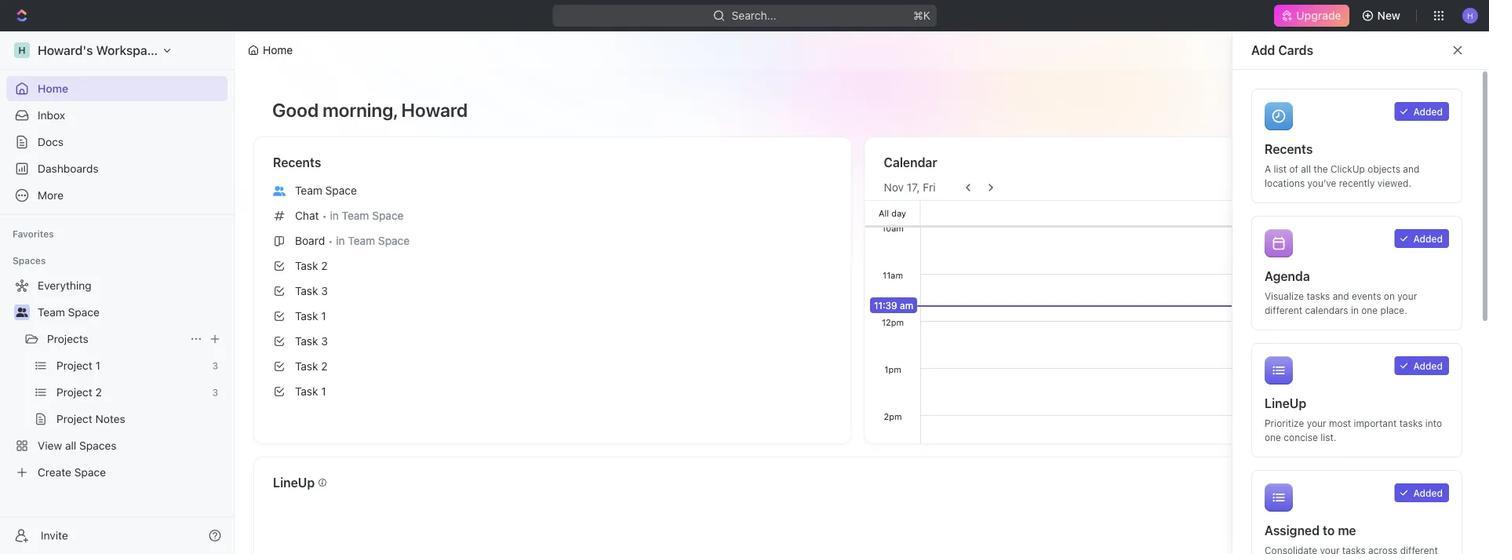Task type: locate. For each thing, give the bounding box(es) containing it.
1 vertical spatial ‎task
[[295, 385, 318, 398]]

1 vertical spatial lineup
[[273, 475, 315, 490]]

different
[[1265, 305, 1303, 316]]

a
[[1265, 163, 1272, 174]]

0 vertical spatial lineup
[[1265, 396, 1307, 411]]

0 vertical spatial one
[[1362, 305, 1379, 316]]

tasks up calendars
[[1307, 290, 1331, 301]]

1 vertical spatial 1
[[95, 359, 100, 372]]

one down prioritize
[[1265, 432, 1282, 443]]

1 vertical spatial your
[[1307, 418, 1327, 429]]

tasks left into
[[1400, 418, 1424, 429]]

spaces down "favorites"
[[13, 255, 46, 266]]

lineup
[[1265, 396, 1307, 411], [273, 475, 315, 490]]

added for recents
[[1414, 106, 1444, 117]]

1 horizontal spatial cards
[[1436, 44, 1466, 57]]

1 vertical spatial •
[[328, 235, 333, 247]]

team space link down the everything link
[[38, 300, 224, 325]]

in
[[330, 209, 339, 222], [336, 234, 345, 247], [1352, 305, 1359, 316]]

cards right add
[[1279, 43, 1314, 58]]

1 horizontal spatial recents
[[1265, 142, 1313, 157]]

1 horizontal spatial h
[[1468, 11, 1474, 20]]

1 vertical spatial h
[[18, 45, 26, 56]]

0 vertical spatial tasks
[[1307, 290, 1331, 301]]

0 horizontal spatial cards
[[1279, 43, 1314, 58]]

1 project from the top
[[57, 359, 92, 372]]

added button down manage cards button at the right top of the page
[[1395, 102, 1450, 121]]

and inside recents a list of all the clickup objects and locations you've recently viewed.
[[1404, 163, 1420, 174]]

view all spaces link
[[6, 433, 224, 458]]

in right 'chat' on the left top of page
[[330, 209, 339, 222]]

added
[[1414, 106, 1444, 117], [1414, 233, 1444, 244], [1414, 360, 1444, 371], [1414, 487, 1444, 498]]

2 added from the top
[[1414, 233, 1444, 244]]

1 horizontal spatial and
[[1404, 163, 1420, 174]]

team space inside tree
[[38, 306, 100, 319]]

1 vertical spatial in
[[336, 234, 345, 247]]

viewed.
[[1378, 177, 1412, 188]]

added button for agenda
[[1395, 229, 1450, 248]]

and
[[1404, 163, 1420, 174], [1333, 290, 1350, 301]]

1 horizontal spatial •
[[328, 235, 333, 247]]

tree
[[6, 273, 228, 485]]

space down chat • in team space
[[378, 234, 410, 247]]

your right on
[[1398, 290, 1418, 301]]

‎task 2
[[295, 360, 328, 373]]

home up good
[[263, 44, 293, 57]]

cards
[[1279, 43, 1314, 58], [1436, 44, 1466, 57]]

1 horizontal spatial team space link
[[267, 178, 839, 203]]

1 task from the top
[[295, 259, 318, 272]]

1 inside task 1 link
[[321, 310, 326, 323]]

recents up user group image
[[273, 155, 321, 170]]

more
[[38, 189, 64, 202]]

3 task from the top
[[295, 310, 318, 323]]

2 vertical spatial in
[[1352, 305, 1359, 316]]

1 added button from the top
[[1395, 102, 1450, 121]]

notes
[[95, 412, 125, 425]]

added button
[[1395, 102, 1450, 121], [1395, 229, 1450, 248], [1395, 356, 1450, 375], [1395, 484, 1450, 502]]

one
[[1362, 305, 1379, 316], [1265, 432, 1282, 443]]

added button down into
[[1395, 484, 1450, 502]]

on
[[1384, 290, 1396, 301]]

• inside board • in team space
[[328, 235, 333, 247]]

cards for add cards
[[1279, 43, 1314, 58]]

0 horizontal spatial home
[[38, 82, 68, 95]]

0 horizontal spatial lineup
[[273, 475, 315, 490]]

in down events
[[1352, 305, 1359, 316]]

2 vertical spatial project
[[57, 412, 92, 425]]

all right view
[[65, 439, 76, 452]]

the
[[1314, 163, 1329, 174]]

dashboards
[[38, 162, 99, 175]]

‎task for ‎task 2
[[295, 360, 318, 373]]

team down chat • in team space
[[348, 234, 375, 247]]

0 vertical spatial in
[[330, 209, 339, 222]]

0 vertical spatial your
[[1398, 290, 1418, 301]]

2 up '‎task 1'
[[321, 360, 328, 373]]

1 down projects "link" at the left of the page
[[95, 359, 100, 372]]

to
[[1323, 523, 1335, 538]]

0 vertical spatial all
[[1302, 163, 1312, 174]]

0 vertical spatial team space
[[295, 184, 357, 197]]

task up ‎task 2
[[295, 310, 318, 323]]

good morning, howard
[[272, 99, 468, 121]]

• for chat
[[322, 210, 327, 222]]

task 1
[[295, 310, 326, 323]]

project up view all spaces
[[57, 412, 92, 425]]

0 horizontal spatial team space
[[38, 306, 100, 319]]

task 3 link up ‎task 1 link
[[267, 329, 839, 354]]

0 horizontal spatial team space link
[[38, 300, 224, 325]]

task down the board at left
[[295, 259, 318, 272]]

‎task
[[295, 360, 318, 373], [295, 385, 318, 398]]

2 down the board at left
[[321, 259, 328, 272]]

project up project 2
[[57, 359, 92, 372]]

tree inside sidebar navigation
[[6, 273, 228, 485]]

h left the howard's
[[18, 45, 26, 56]]

project for project 1
[[57, 359, 92, 372]]

chat • in team space
[[295, 209, 404, 222]]

agenda image
[[1265, 229, 1294, 257]]

0 horizontal spatial h
[[18, 45, 26, 56]]

team space up projects
[[38, 306, 100, 319]]

2 for task 2
[[321, 259, 328, 272]]

cards right manage
[[1436, 44, 1466, 57]]

home link
[[6, 76, 228, 101]]

spaces down "project notes"
[[79, 439, 117, 452]]

calendars
[[1306, 305, 1349, 316]]

recently
[[1340, 177, 1376, 188]]

2 project from the top
[[57, 386, 92, 399]]

team space
[[295, 184, 357, 197], [38, 306, 100, 319]]

2 added button from the top
[[1395, 229, 1450, 248]]

task down task 1
[[295, 335, 318, 348]]

your up list. at the right
[[1307, 418, 1327, 429]]

added button down viewed.
[[1395, 229, 1450, 248]]

task up task 1
[[295, 285, 318, 297]]

all right of
[[1302, 163, 1312, 174]]

dashboards link
[[6, 156, 228, 181]]

h up manage cards button at the right top of the page
[[1468, 11, 1474, 20]]

‎task 1 link
[[267, 379, 839, 404]]

you've
[[1308, 177, 1337, 188]]

of
[[1290, 163, 1299, 174]]

0 vertical spatial •
[[322, 210, 327, 222]]

added button up into
[[1395, 356, 1450, 375]]

2 inside tree
[[95, 386, 102, 399]]

task 3 link up ‎task 2 link
[[267, 279, 839, 304]]

1 vertical spatial team space link
[[38, 300, 224, 325]]

one down events
[[1362, 305, 1379, 316]]

1 up ‎task 2
[[321, 310, 326, 323]]

1 horizontal spatial home
[[263, 44, 293, 57]]

1 horizontal spatial all
[[1302, 163, 1312, 174]]

team space up 'chat' on the left top of page
[[295, 184, 357, 197]]

11am
[[883, 270, 903, 280]]

team space link up task 2 link
[[267, 178, 839, 203]]

3 project from the top
[[57, 412, 92, 425]]

1 vertical spatial tasks
[[1400, 418, 1424, 429]]

• right 'chat' on the left top of page
[[322, 210, 327, 222]]

1 horizontal spatial lineup
[[1265, 396, 1307, 411]]

new button
[[1356, 3, 1411, 28]]

1 for task 1
[[321, 310, 326, 323]]

1 vertical spatial team space
[[38, 306, 100, 319]]

space
[[325, 184, 357, 197], [372, 209, 404, 222], [378, 234, 410, 247], [68, 306, 100, 319], [74, 466, 106, 479]]

3 added button from the top
[[1395, 356, 1450, 375]]

1 for ‎task 1
[[321, 385, 326, 398]]

add cards
[[1252, 43, 1314, 58]]

1 ‎task from the top
[[295, 360, 318, 373]]

manage cards button
[[1382, 38, 1476, 63]]

1 vertical spatial task 3 link
[[267, 329, 839, 354]]

recents for recents a list of all the clickup objects and locations you've recently viewed.
[[1265, 142, 1313, 157]]

team space link
[[267, 178, 839, 203], [38, 300, 224, 325]]

howard's workspace, , element
[[14, 42, 30, 58]]

0 horizontal spatial your
[[1307, 418, 1327, 429]]

lineup inside lineup prioritize your most important tasks into one concise list.
[[1265, 396, 1307, 411]]

1 vertical spatial 2
[[321, 360, 328, 373]]

0 vertical spatial and
[[1404, 163, 1420, 174]]

1 vertical spatial home
[[38, 82, 68, 95]]

0 vertical spatial ‎task
[[295, 360, 318, 373]]

project down project 1
[[57, 386, 92, 399]]

docs
[[38, 135, 64, 148]]

0 horizontal spatial •
[[322, 210, 327, 222]]

team inside tree
[[38, 306, 65, 319]]

task 2 link
[[267, 254, 839, 279]]

task 3 up ‎task 2
[[295, 335, 328, 348]]

1 inside ‎task 1 link
[[321, 385, 326, 398]]

and up calendars
[[1333, 290, 1350, 301]]

1 vertical spatial one
[[1265, 432, 1282, 443]]

2pm
[[884, 411, 902, 422]]

task
[[295, 259, 318, 272], [295, 285, 318, 297], [295, 310, 318, 323], [295, 335, 318, 348]]

recents inside recents a list of all the clickup objects and locations you've recently viewed.
[[1265, 142, 1313, 157]]

0 horizontal spatial and
[[1333, 290, 1350, 301]]

2 for ‎task 2
[[321, 360, 328, 373]]

0 vertical spatial home
[[263, 44, 293, 57]]

3 added from the top
[[1414, 360, 1444, 371]]

0 vertical spatial task 3 link
[[267, 279, 839, 304]]

1pm
[[884, 364, 901, 374]]

all day
[[879, 208, 907, 218]]

2 vertical spatial 1
[[321, 385, 326, 398]]

upgrade
[[1297, 9, 1342, 22]]

0 vertical spatial 1
[[321, 310, 326, 323]]

in down chat • in team space
[[336, 234, 345, 247]]

in for chat
[[330, 209, 339, 222]]

howard's workspace
[[38, 43, 161, 58]]

0 horizontal spatial one
[[1265, 432, 1282, 443]]

tree containing everything
[[6, 273, 228, 485]]

and inside agenda visualize tasks and events on your different calendars in one place.
[[1333, 290, 1350, 301]]

‎task down ‎task 2
[[295, 385, 318, 398]]

1
[[321, 310, 326, 323], [95, 359, 100, 372], [321, 385, 326, 398]]

cards inside manage cards button
[[1436, 44, 1466, 57]]

projects link
[[47, 327, 184, 352]]

2 vertical spatial 2
[[95, 386, 102, 399]]

in inside agenda visualize tasks and events on your different calendars in one place.
[[1352, 305, 1359, 316]]

1 vertical spatial spaces
[[79, 439, 117, 452]]

added button for lineup
[[1395, 356, 1450, 375]]

0 vertical spatial spaces
[[13, 255, 46, 266]]

0 horizontal spatial spaces
[[13, 255, 46, 266]]

task 3 down task 2
[[295, 285, 328, 297]]

agenda visualize tasks and events on your different calendars in one place.
[[1265, 269, 1418, 316]]

1 down ‎task 2
[[321, 385, 326, 398]]

favorites
[[13, 228, 54, 239]]

and up viewed.
[[1404, 163, 1420, 174]]

view all spaces
[[38, 439, 117, 452]]

lineup for lineup
[[273, 475, 315, 490]]

project for project notes
[[57, 412, 92, 425]]

• right the board at left
[[328, 235, 333, 247]]

0 horizontal spatial tasks
[[1307, 290, 1331, 301]]

1 horizontal spatial your
[[1398, 290, 1418, 301]]

1 horizontal spatial one
[[1362, 305, 1379, 316]]

0 horizontal spatial recents
[[273, 155, 321, 170]]

recents image
[[1265, 102, 1294, 130]]

one inside agenda visualize tasks and events on your different calendars in one place.
[[1362, 305, 1379, 316]]

• inside chat • in team space
[[322, 210, 327, 222]]

0 vertical spatial h
[[1468, 11, 1474, 20]]

1 horizontal spatial tasks
[[1400, 418, 1424, 429]]

more button
[[6, 183, 228, 208]]

your inside agenda visualize tasks and events on your different calendars in one place.
[[1398, 290, 1418, 301]]

project
[[57, 359, 92, 372], [57, 386, 92, 399], [57, 412, 92, 425]]

assigned to me image
[[1265, 484, 1294, 512]]

1 vertical spatial and
[[1333, 290, 1350, 301]]

2 ‎task from the top
[[295, 385, 318, 398]]

recents
[[1265, 142, 1313, 157], [273, 155, 321, 170]]

day
[[892, 208, 907, 218]]

1 vertical spatial task 3
[[295, 335, 328, 348]]

‎task up '‎task 1'
[[295, 360, 318, 373]]

projects
[[47, 332, 89, 345]]

0 vertical spatial task 3
[[295, 285, 328, 297]]

task 3
[[295, 285, 328, 297], [295, 335, 328, 348]]

0 horizontal spatial all
[[65, 439, 76, 452]]

manage
[[1391, 44, 1433, 57]]

0 vertical spatial team space link
[[267, 178, 839, 203]]

home up inbox
[[38, 82, 68, 95]]

h inside sidebar navigation
[[18, 45, 26, 56]]

all inside recents a list of all the clickup objects and locations you've recently viewed.
[[1302, 163, 1312, 174]]

team right user group icon
[[38, 306, 65, 319]]

task 3 link
[[267, 279, 839, 304], [267, 329, 839, 354]]

2
[[321, 259, 328, 272], [321, 360, 328, 373], [95, 386, 102, 399]]

0 vertical spatial 2
[[321, 259, 328, 272]]

0 vertical spatial project
[[57, 359, 92, 372]]

one inside lineup prioritize your most important tasks into one concise list.
[[1265, 432, 1282, 443]]

1 inside project 1 link
[[95, 359, 100, 372]]

1 vertical spatial all
[[65, 439, 76, 452]]

12pm
[[882, 317, 904, 327]]

spaces
[[13, 255, 46, 266], [79, 439, 117, 452]]

recents up of
[[1265, 142, 1313, 157]]

1 vertical spatial project
[[57, 386, 92, 399]]

2 up "project notes"
[[95, 386, 102, 399]]

1 added from the top
[[1414, 106, 1444, 117]]



Task type: describe. For each thing, give the bounding box(es) containing it.
‎task 2 link
[[267, 354, 839, 379]]

space up board • in team space
[[372, 209, 404, 222]]

project 2 link
[[57, 380, 206, 405]]

list
[[1274, 163, 1287, 174]]

layout:
[[1304, 44, 1341, 57]]

new
[[1378, 9, 1401, 22]]

create space link
[[6, 460, 224, 485]]

h inside dropdown button
[[1468, 11, 1474, 20]]

added button for recents
[[1395, 102, 1450, 121]]

home inside sidebar navigation
[[38, 82, 68, 95]]

inbox
[[38, 109, 65, 122]]

visualize
[[1265, 290, 1305, 301]]

space up chat • in team space
[[325, 184, 357, 197]]

10am
[[882, 223, 904, 233]]

2 for project 2
[[95, 386, 102, 399]]

2 task 3 link from the top
[[267, 329, 839, 354]]

me
[[1339, 523, 1357, 538]]

team up board • in team space
[[342, 209, 369, 222]]

user group image
[[16, 308, 28, 317]]

recents a list of all the clickup objects and locations you've recently viewed.
[[1265, 142, 1420, 188]]

project notes
[[57, 412, 125, 425]]

most
[[1330, 418, 1352, 429]]

search...
[[732, 9, 777, 22]]

clickup
[[1331, 163, 1366, 174]]

assigned
[[1265, 523, 1320, 538]]

create space
[[38, 466, 106, 479]]

prioritize
[[1265, 418, 1305, 429]]

h button
[[1458, 3, 1484, 28]]

‎task 1
[[295, 385, 326, 398]]

invite
[[41, 529, 68, 542]]

objects
[[1368, 163, 1401, 174]]

project notes link
[[57, 407, 224, 432]]

task 2
[[295, 259, 328, 272]]

good
[[272, 99, 319, 121]]

task inside task 1 link
[[295, 310, 318, 323]]

everything link
[[6, 273, 224, 298]]

4 task from the top
[[295, 335, 318, 348]]

‎task for ‎task 1
[[295, 385, 318, 398]]

1 horizontal spatial spaces
[[79, 439, 117, 452]]

today
[[1360, 182, 1387, 193]]

cards for manage cards
[[1436, 44, 1466, 57]]

lineup prioritize your most important tasks into one concise list.
[[1265, 396, 1443, 443]]

place.
[[1381, 305, 1408, 316]]

howard
[[402, 99, 468, 121]]

task inside task 2 link
[[295, 259, 318, 272]]

task 1 link
[[267, 304, 839, 329]]

space up projects
[[68, 306, 100, 319]]

• for board
[[328, 235, 333, 247]]

agenda
[[1265, 269, 1311, 284]]

space down view all spaces
[[74, 466, 106, 479]]

favorites button
[[6, 224, 60, 243]]

lineup image
[[1265, 356, 1294, 385]]

into
[[1426, 418, 1443, 429]]

tasks inside agenda visualize tasks and events on your different calendars in one place.
[[1307, 290, 1331, 301]]

4 added from the top
[[1414, 487, 1444, 498]]

events
[[1353, 290, 1382, 301]]

1 task 3 link from the top
[[267, 279, 839, 304]]

today button
[[1354, 178, 1393, 197]]

all inside tree
[[65, 439, 76, 452]]

2 task from the top
[[295, 285, 318, 297]]

concise
[[1284, 432, 1319, 443]]

sidebar navigation
[[0, 31, 238, 554]]

chat
[[295, 209, 319, 222]]

board
[[295, 234, 325, 247]]

everything
[[38, 279, 92, 292]]

all
[[879, 208, 889, 218]]

your inside lineup prioritize your most important tasks into one concise list.
[[1307, 418, 1327, 429]]

1 task 3 from the top
[[295, 285, 328, 297]]

manage cards
[[1391, 44, 1466, 57]]

docs link
[[6, 130, 228, 155]]

added for lineup
[[1414, 360, 1444, 371]]

project 1 link
[[57, 353, 206, 378]]

edit
[[1282, 44, 1301, 57]]

user group image
[[273, 186, 286, 196]]

1 horizontal spatial team space
[[295, 184, 357, 197]]

howard's
[[38, 43, 93, 58]]

add
[[1252, 43, 1276, 58]]

team up 'chat' on the left top of page
[[295, 184, 322, 197]]

2 task 3 from the top
[[295, 335, 328, 348]]

recents for recents
[[273, 155, 321, 170]]

board • in team space
[[295, 234, 410, 247]]

4 added button from the top
[[1395, 484, 1450, 502]]

create
[[38, 466, 71, 479]]

project for project 2
[[57, 386, 92, 399]]

⌘k
[[914, 9, 931, 22]]

important
[[1354, 418, 1397, 429]]

inbox link
[[6, 103, 228, 128]]

morning,
[[323, 99, 397, 121]]

1 for project 1
[[95, 359, 100, 372]]

project 2
[[57, 386, 102, 399]]

edit layout:
[[1282, 44, 1341, 57]]

list.
[[1321, 432, 1337, 443]]

in for board
[[336, 234, 345, 247]]

project 1
[[57, 359, 100, 372]]

added for agenda
[[1414, 233, 1444, 244]]

upgrade link
[[1275, 5, 1350, 27]]

view
[[38, 439, 62, 452]]

calendar
[[884, 155, 938, 170]]

lineup for lineup prioritize your most important tasks into one concise list.
[[1265, 396, 1307, 411]]

workspace
[[96, 43, 161, 58]]

tasks inside lineup prioritize your most important tasks into one concise list.
[[1400, 418, 1424, 429]]

locations
[[1265, 177, 1306, 188]]



Task type: vqa. For each thing, say whether or not it's contained in the screenshot.
the left this
no



